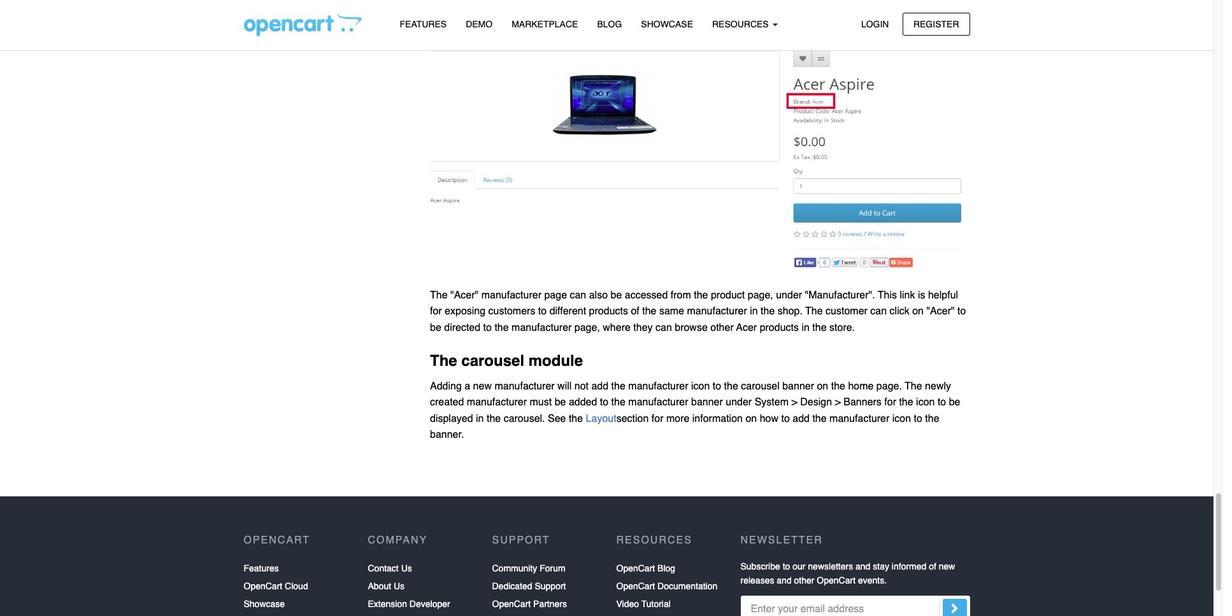 Task type: vqa. For each thing, say whether or not it's contained in the screenshot.


Task type: describe. For each thing, give the bounding box(es) containing it.
clicking
[[430, 22, 466, 34]]

created
[[430, 397, 464, 409]]

other inside the "acer" manufacturer page can also be accessed from the product page, under "manufacturer". this link is helpful for exposing customers to different products of the same manufacturer in the shop. the customer can click on "acer" to be directed to the manufacturer page, where they can browse other acer products in the store.
[[711, 322, 734, 334]]

2 horizontal spatial in
[[802, 322, 810, 334]]

carousel.
[[504, 413, 545, 425]]

0 vertical spatial in
[[750, 306, 758, 317]]

exposing
[[445, 306, 486, 317]]

about us
[[368, 582, 405, 592]]

2 horizontal spatial can
[[871, 306, 887, 317]]

about
[[368, 582, 391, 592]]

0 vertical spatial support
[[492, 535, 550, 546]]

community forum
[[492, 564, 566, 574]]

0 horizontal spatial products
[[589, 306, 628, 317]]

adding
[[430, 381, 462, 392]]

in inside adding a new manufacturer will not add the manufacturer icon to the carousel banner on the home page. the newly created manufacturer must be added to the manufacturer banner under system > design > banners for the icon to be displayed in the carousel. see the
[[476, 413, 484, 425]]

1 vertical spatial showcase link
[[244, 596, 285, 614]]

new inside adding a new manufacturer will not add the manufacturer icon to the carousel banner on the home page. the newly created manufacturer must be added to the manufacturer banner under system > design > banners for the icon to be displayed in the carousel. see the
[[473, 381, 492, 392]]

information
[[692, 413, 743, 425]]

subscribe
[[741, 562, 780, 572]]

forum
[[540, 564, 566, 574]]

design
[[800, 397, 832, 409]]

informed
[[892, 562, 927, 572]]

layout link
[[586, 413, 617, 425]]

community forum link
[[492, 560, 566, 578]]

same
[[659, 306, 684, 317]]

opencart documentation
[[616, 582, 718, 592]]

extension developer
[[368, 600, 450, 610]]

2 horizontal spatial icon
[[916, 397, 935, 409]]

for inside adding a new manufacturer will not add the manufacturer icon to the carousel banner on the home page. the newly created manufacturer must be added to the manufacturer banner under system > design > banners for the icon to be displayed in the carousel. see the
[[885, 397, 896, 409]]

acer inspire product page image
[[430, 45, 970, 280]]

dedicated support link
[[492, 578, 566, 596]]

0 horizontal spatial icon
[[691, 381, 710, 392]]

how
[[760, 413, 779, 425]]

events.
[[858, 576, 887, 586]]

documentation
[[658, 582, 718, 592]]

on inside adding a new manufacturer will not add the manufacturer icon to the carousel banner on the home page. the newly created manufacturer must be added to the manufacturer banner under system > design > banners for the icon to be displayed in the carousel. see the
[[817, 381, 828, 392]]

add inside section for more information on how to add the manufacturer icon to the banner.
[[793, 413, 810, 425]]

not
[[575, 381, 589, 392]]

helpful
[[928, 290, 958, 301]]

section for more information on how to add the manufacturer icon to the banner.
[[430, 413, 940, 441]]

video tutorial
[[616, 600, 671, 610]]

dedicated
[[492, 582, 532, 592]]

blog link
[[588, 13, 632, 36]]

carousel inside adding a new manufacturer will not add the manufacturer icon to the carousel banner on the home page. the newly created manufacturer must be added to the manufacturer banner under system > design > banners for the icon to be displayed in the carousel. see the
[[741, 381, 780, 392]]

customer inside the "acer" manufacturer page can also be accessed from the product page, under "manufacturer". this link is helpful for exposing customers to different products of the same manufacturer in the shop. the customer can click on "acer" to be directed to the manufacturer page, where they can browse other acer products in the store.
[[826, 306, 868, 317]]

newsletters
[[808, 562, 853, 572]]

contact us link
[[368, 560, 412, 578]]

0 vertical spatial and
[[856, 562, 871, 572]]

0 horizontal spatial showcase
[[244, 600, 285, 610]]

marketplace
[[512, 19, 578, 29]]

under inside the "acer" manufacturer page can also be accessed from the product page, under "manufacturer". this link is helpful for exposing customers to different products of the same manufacturer in the shop. the customer can click on "acer" to be directed to the manufacturer page, where they can browse other acer products in the store.
[[776, 290, 802, 301]]

on right clicking
[[469, 22, 480, 34]]

marketplace link
[[502, 13, 588, 36]]

opencart cloud link
[[244, 578, 308, 596]]

to inside subscribe to our newsletters and stay informed of new releases and other opencart events.
[[783, 562, 790, 572]]

aspire"
[[527, 22, 559, 34]]

features for demo
[[400, 19, 447, 29]]

also
[[589, 290, 608, 301]]

home
[[848, 381, 874, 392]]

from
[[671, 290, 691, 301]]

register
[[914, 19, 959, 29]]

1 horizontal spatial showcase link
[[632, 13, 703, 36]]

extension
[[368, 600, 407, 610]]

added
[[569, 397, 597, 409]]

link
[[900, 290, 915, 301]]

0 horizontal spatial carousel
[[462, 353, 524, 370]]

take
[[579, 22, 598, 34]]

2 vertical spatial can
[[656, 322, 672, 334]]

this
[[878, 290, 897, 301]]

Enter your email address text field
[[741, 596, 970, 617]]

store.
[[830, 322, 855, 334]]

see
[[548, 413, 566, 425]]

0 vertical spatial can
[[570, 290, 586, 301]]

the inside adding a new manufacturer will not add the manufacturer icon to the carousel banner on the home page. the newly created manufacturer must be added to the manufacturer banner under system > design > banners for the icon to be displayed in the carousel. see the
[[905, 381, 922, 392]]

0 horizontal spatial banner
[[691, 397, 723, 409]]

banners
[[844, 397, 882, 409]]

displayed
[[430, 413, 473, 425]]

"acer
[[500, 22, 524, 34]]

login link
[[851, 12, 900, 36]]

0 horizontal spatial and
[[777, 576, 792, 586]]

newly
[[925, 381, 951, 392]]

0 horizontal spatial customer
[[618, 22, 660, 34]]

page
[[544, 290, 567, 301]]

of inside subscribe to our newsletters and stay informed of new releases and other opencart events.
[[929, 562, 937, 572]]

contact
[[368, 564, 399, 574]]

acer brand page image
[[430, 0, 970, 12]]

1 horizontal spatial banner
[[783, 381, 814, 392]]

opencart partners link
[[492, 596, 567, 614]]

our
[[793, 562, 806, 572]]

add inside adding a new manufacturer will not add the manufacturer icon to the carousel banner on the home page. the newly created manufacturer must be added to the manufacturer banner under system > design > banners for the icon to be displayed in the carousel. see the
[[592, 381, 609, 392]]

section
[[617, 413, 649, 425]]

will inside adding a new manufacturer will not add the manufacturer icon to the carousel banner on the home page. the newly created manufacturer must be added to the manufacturer banner under system > design > banners for the icon to be displayed in the carousel. see the
[[558, 381, 572, 392]]

directed
[[444, 322, 481, 334]]

icon inside section for more information on how to add the manufacturer icon to the banner.
[[893, 413, 911, 425]]

demo link
[[456, 13, 502, 36]]

register link
[[903, 12, 970, 36]]

blog inside opencart blog link
[[658, 564, 675, 574]]

they
[[634, 322, 653, 334]]

module
[[529, 353, 583, 370]]

opencart blog
[[616, 564, 675, 574]]

developer
[[410, 600, 450, 610]]

acer
[[736, 322, 757, 334]]

0 vertical spatial page.
[[724, 22, 750, 34]]

demo
[[466, 19, 493, 29]]

cloud
[[285, 582, 308, 592]]



Task type: locate. For each thing, give the bounding box(es) containing it.
product inside the "acer" manufacturer page can also be accessed from the product page, under "manufacturer". this link is helpful for exposing customers to different products of the same manufacturer in the shop. the customer can click on "acer" to be directed to the manufacturer page, where they can browse other acer products in the store.
[[711, 290, 745, 301]]

under up information
[[726, 397, 752, 409]]

1 horizontal spatial in
[[750, 306, 758, 317]]

0 vertical spatial banner
[[783, 381, 814, 392]]

video tutorial link
[[616, 596, 671, 614]]

2 vertical spatial in
[[476, 413, 484, 425]]

add right "not"
[[592, 381, 609, 392]]

support up partners
[[535, 582, 566, 592]]

us for about us
[[394, 582, 405, 592]]

0 vertical spatial "acer"
[[450, 290, 479, 301]]

products
[[589, 306, 628, 317], [760, 322, 799, 334]]

1 vertical spatial page,
[[575, 322, 600, 334]]

1 vertical spatial and
[[777, 576, 792, 586]]

and right releases
[[777, 576, 792, 586]]

customers
[[488, 306, 535, 317]]

1 vertical spatial page.
[[877, 381, 902, 392]]

page. inside adding a new manufacturer will not add the manufacturer icon to the carousel banner on the home page. the newly created manufacturer must be added to the manufacturer banner under system > design > banners for the icon to be displayed in the carousel. see the
[[877, 381, 902, 392]]

1 horizontal spatial new
[[939, 562, 955, 572]]

page. down acer brand page 'image'
[[724, 22, 750, 34]]

showcase down acer brand page 'image'
[[641, 19, 693, 29]]

can down same on the right
[[656, 322, 672, 334]]

0 vertical spatial new
[[473, 381, 492, 392]]

company
[[368, 535, 428, 546]]

0 vertical spatial blog
[[597, 19, 622, 29]]

0 vertical spatial under
[[776, 290, 802, 301]]

of inside the "acer" manufacturer page can also be accessed from the product page, under "manufacturer". this link is helpful for exposing customers to different products of the same manufacturer in the shop. the customer can click on "acer" to be directed to the manufacturer page, where they can browse other acer products in the store.
[[631, 306, 640, 317]]

0 vertical spatial other
[[711, 322, 734, 334]]

blog inside blog 'link'
[[597, 19, 622, 29]]

features link
[[390, 13, 456, 36], [244, 560, 279, 578]]

0 horizontal spatial other
[[711, 322, 734, 334]]

0 vertical spatial product
[[687, 22, 721, 34]]

opencart inside subscribe to our newsletters and stay informed of new releases and other opencart events.
[[817, 576, 856, 586]]

1 horizontal spatial >
[[835, 397, 841, 409]]

other left the acer
[[711, 322, 734, 334]]

banner.
[[430, 430, 464, 441]]

opencart documentation link
[[616, 578, 718, 596]]

newsletter
[[741, 535, 823, 546]]

page, up the acer
[[748, 290, 773, 301]]

"acer" down helpful
[[927, 306, 955, 317]]

of right the informed
[[929, 562, 937, 572]]

>
[[792, 397, 798, 409], [835, 397, 841, 409]]

1 vertical spatial for
[[885, 397, 896, 409]]

angle right image
[[951, 601, 959, 617]]

be down newly
[[949, 397, 961, 409]]

1 vertical spatial icon
[[916, 397, 935, 409]]

0 vertical spatial resources
[[712, 19, 771, 29]]

1 vertical spatial features link
[[244, 560, 279, 578]]

new
[[473, 381, 492, 392], [939, 562, 955, 572]]

opencart for opencart documentation
[[616, 582, 655, 592]]

be right also
[[611, 290, 622, 301]]

1 horizontal spatial showcase
[[641, 19, 693, 29]]

under
[[776, 290, 802, 301], [726, 397, 752, 409]]

browse
[[675, 322, 708, 334]]

opencart - open source shopping cart solution image
[[244, 13, 362, 36]]

us
[[401, 564, 412, 574], [394, 582, 405, 592]]

1 vertical spatial carousel
[[741, 381, 780, 392]]

opencart up the opencart cloud
[[244, 535, 310, 546]]

subscribe to our newsletters and stay informed of new releases and other opencart events.
[[741, 562, 955, 586]]

in
[[750, 306, 758, 317], [802, 322, 810, 334], [476, 413, 484, 425]]

customer up store.
[[826, 306, 868, 317]]

showcase link down acer brand page 'image'
[[632, 13, 703, 36]]

the
[[430, 290, 448, 301], [806, 306, 823, 317], [430, 353, 457, 370], [905, 381, 922, 392]]

new right the informed
[[939, 562, 955, 572]]

dedicated support
[[492, 582, 566, 592]]

"manufacturer".
[[805, 290, 875, 301]]

showcase link
[[632, 13, 703, 36], [244, 596, 285, 614]]

layout
[[586, 413, 617, 425]]

other
[[711, 322, 734, 334], [794, 576, 815, 586]]

opencart
[[244, 535, 310, 546], [616, 564, 655, 574], [817, 576, 856, 586], [244, 582, 282, 592], [616, 582, 655, 592], [492, 600, 531, 610]]

page. right home
[[877, 381, 902, 392]]

opencart cloud
[[244, 582, 308, 592]]

carousel up system on the right bottom
[[741, 381, 780, 392]]

new right a
[[473, 381, 492, 392]]

opencart for opencart blog
[[616, 564, 655, 574]]

will left "not"
[[558, 381, 572, 392]]

1 horizontal spatial page,
[[748, 290, 773, 301]]

about us link
[[368, 578, 405, 596]]

video
[[616, 600, 639, 610]]

banner up the design
[[783, 381, 814, 392]]

in up the acer
[[750, 306, 758, 317]]

products up where
[[589, 306, 628, 317]]

features up the opencart cloud
[[244, 564, 279, 574]]

for left more
[[652, 413, 664, 425]]

0 horizontal spatial of
[[631, 306, 640, 317]]

tutorial
[[642, 600, 671, 610]]

be left directed
[[430, 322, 441, 334]]

manufacturer inside section for more information on how to add the manufacturer icon to the banner.
[[830, 413, 890, 425]]

opencart up the video tutorial on the bottom
[[616, 582, 655, 592]]

1 > from the left
[[792, 397, 798, 409]]

banner
[[783, 381, 814, 392], [691, 397, 723, 409]]

accessed
[[625, 290, 668, 301]]

the right the shop.
[[806, 306, 823, 317]]

features link left demo
[[390, 13, 456, 36]]

and
[[856, 562, 871, 572], [777, 576, 792, 586]]

of up they
[[631, 306, 640, 317]]

opencart for opencart cloud
[[244, 582, 282, 592]]

customer
[[618, 22, 660, 34], [826, 306, 868, 317]]

features left demo
[[400, 19, 447, 29]]

1 vertical spatial customer
[[826, 306, 868, 317]]

for left exposing
[[430, 306, 442, 317]]

click
[[890, 306, 910, 317]]

must
[[530, 397, 552, 409]]

product down acer brand page 'image'
[[687, 22, 721, 34]]

for
[[430, 306, 442, 317], [885, 397, 896, 409], [652, 413, 664, 425]]

shop.
[[778, 306, 803, 317]]

1 horizontal spatial products
[[760, 322, 799, 334]]

0 horizontal spatial blog
[[597, 19, 622, 29]]

1 horizontal spatial add
[[793, 413, 810, 425]]

us right contact
[[401, 564, 412, 574]]

0 horizontal spatial showcase link
[[244, 596, 285, 614]]

opencart for opencart partners
[[492, 600, 531, 610]]

other inside subscribe to our newsletters and stay informed of new releases and other opencart events.
[[794, 576, 815, 586]]

showcase
[[641, 19, 693, 29], [244, 600, 285, 610]]

extension developer link
[[368, 596, 450, 614]]

on up the design
[[817, 381, 828, 392]]

1 horizontal spatial customer
[[826, 306, 868, 317]]

0 vertical spatial showcase
[[641, 19, 693, 29]]

0 vertical spatial will
[[562, 22, 576, 34]]

the "acer" manufacturer page can also be accessed from the product page, under "manufacturer". this link is helpful for exposing customers to different products of the same manufacturer in the shop. the customer can click on "acer" to be directed to the manufacturer page, where they can browse other acer products in the store.
[[430, 290, 966, 334]]

0 horizontal spatial under
[[726, 397, 752, 409]]

1 horizontal spatial and
[[856, 562, 871, 572]]

product up the acer
[[711, 290, 745, 301]]

1 horizontal spatial icon
[[893, 413, 911, 425]]

0 horizontal spatial page,
[[575, 322, 600, 334]]

page, down different
[[575, 322, 600, 334]]

new inside subscribe to our newsletters and stay informed of new releases and other opencart events.
[[939, 562, 955, 572]]

the up 'adding'
[[430, 353, 457, 370]]

opencart down "dedicated"
[[492, 600, 531, 610]]

us for contact us
[[401, 564, 412, 574]]

will left take
[[562, 22, 576, 34]]

0 horizontal spatial >
[[792, 397, 798, 409]]

in right displayed
[[476, 413, 484, 425]]

1 vertical spatial "acer"
[[927, 306, 955, 317]]

2 vertical spatial icon
[[893, 413, 911, 425]]

showcase down opencart cloud link
[[244, 600, 285, 610]]

1 vertical spatial will
[[558, 381, 572, 392]]

0 horizontal spatial can
[[570, 290, 586, 301]]

support inside 'link'
[[535, 582, 566, 592]]

and up events.
[[856, 562, 871, 572]]

1 vertical spatial can
[[871, 306, 887, 317]]

a
[[465, 381, 470, 392]]

1 horizontal spatial features
[[400, 19, 447, 29]]

2 > from the left
[[835, 397, 841, 409]]

clicking on the "acer aspire" will take the customer to its product page.
[[430, 22, 750, 34]]

manufacturer
[[482, 290, 542, 301], [687, 306, 747, 317], [512, 322, 572, 334], [495, 381, 555, 392], [628, 381, 689, 392], [467, 397, 527, 409], [628, 397, 689, 409], [830, 413, 890, 425]]

add
[[592, 381, 609, 392], [793, 413, 810, 425]]

0 horizontal spatial features link
[[244, 560, 279, 578]]

1 horizontal spatial other
[[794, 576, 815, 586]]

0 horizontal spatial add
[[592, 381, 609, 392]]

opencart up opencart documentation
[[616, 564, 655, 574]]

products down the shop.
[[760, 322, 799, 334]]

1 horizontal spatial can
[[656, 322, 672, 334]]

of
[[631, 306, 640, 317], [929, 562, 937, 572]]

opencart for opencart
[[244, 535, 310, 546]]

> right the design
[[835, 397, 841, 409]]

1 horizontal spatial "acer"
[[927, 306, 955, 317]]

on down is
[[913, 306, 924, 317]]

product
[[687, 22, 721, 34], [711, 290, 745, 301]]

resources up opencart blog
[[616, 535, 693, 546]]

1 horizontal spatial for
[[652, 413, 664, 425]]

under up the shop.
[[776, 290, 802, 301]]

its
[[674, 22, 684, 34]]

resources down acer brand page 'image'
[[712, 19, 771, 29]]

system
[[755, 397, 789, 409]]

2 horizontal spatial for
[[885, 397, 896, 409]]

on inside section for more information on how to add the manufacturer icon to the banner.
[[746, 413, 757, 425]]

0 horizontal spatial in
[[476, 413, 484, 425]]

0 horizontal spatial features
[[244, 564, 279, 574]]

"acer" up exposing
[[450, 290, 479, 301]]

can down this
[[871, 306, 887, 317]]

0 horizontal spatial for
[[430, 306, 442, 317]]

opencart blog link
[[616, 560, 675, 578]]

0 vertical spatial customer
[[618, 22, 660, 34]]

icon
[[691, 381, 710, 392], [916, 397, 935, 409], [893, 413, 911, 425]]

1 vertical spatial new
[[939, 562, 955, 572]]

customer left its
[[618, 22, 660, 34]]

stay
[[873, 562, 889, 572]]

on inside the "acer" manufacturer page can also be accessed from the product page, under "manufacturer". this link is helpful for exposing customers to different products of the same manufacturer in the shop. the customer can click on "acer" to be directed to the manufacturer page, where they can browse other acer products in the store.
[[913, 306, 924, 317]]

1 vertical spatial features
[[244, 564, 279, 574]]

0 vertical spatial us
[[401, 564, 412, 574]]

resources
[[712, 19, 771, 29], [616, 535, 693, 546]]

on
[[469, 22, 480, 34], [913, 306, 924, 317], [817, 381, 828, 392], [746, 413, 757, 425]]

support up the "community"
[[492, 535, 550, 546]]

0 vertical spatial showcase link
[[632, 13, 703, 36]]

opencart partners
[[492, 600, 567, 610]]

> left the design
[[792, 397, 798, 409]]

1 vertical spatial product
[[711, 290, 745, 301]]

0 vertical spatial products
[[589, 306, 628, 317]]

0 horizontal spatial "acer"
[[450, 290, 479, 301]]

1 vertical spatial under
[[726, 397, 752, 409]]

login
[[861, 19, 889, 29]]

1 horizontal spatial page.
[[877, 381, 902, 392]]

for inside section for more information on how to add the manufacturer icon to the banner.
[[652, 413, 664, 425]]

0 vertical spatial page,
[[748, 290, 773, 301]]

1 horizontal spatial of
[[929, 562, 937, 572]]

1 vertical spatial blog
[[658, 564, 675, 574]]

be
[[611, 290, 622, 301], [430, 322, 441, 334], [555, 397, 566, 409], [949, 397, 961, 409]]

opencart left cloud
[[244, 582, 282, 592]]

1 vertical spatial in
[[802, 322, 810, 334]]

contact us
[[368, 564, 412, 574]]

under inside adding a new manufacturer will not add the manufacturer icon to the carousel banner on the home page. the newly created manufacturer must be added to the manufacturer banner under system > design > banners for the icon to be displayed in the carousel. see the
[[726, 397, 752, 409]]

0 horizontal spatial page.
[[724, 22, 750, 34]]

other down our
[[794, 576, 815, 586]]

releases
[[741, 576, 774, 586]]

0 vertical spatial features link
[[390, 13, 456, 36]]

showcase link down the opencart cloud
[[244, 596, 285, 614]]

the up exposing
[[430, 290, 448, 301]]

banner up information
[[691, 397, 723, 409]]

is
[[918, 290, 925, 301]]

0 vertical spatial icon
[[691, 381, 710, 392]]

1 horizontal spatial under
[[776, 290, 802, 301]]

can
[[570, 290, 586, 301], [871, 306, 887, 317], [656, 322, 672, 334]]

opencart down the newsletters
[[817, 576, 856, 586]]

1 vertical spatial showcase
[[244, 600, 285, 610]]

resources link
[[703, 13, 787, 36]]

add down the design
[[793, 413, 810, 425]]

1 vertical spatial resources
[[616, 535, 693, 546]]

partners
[[533, 600, 567, 610]]

for inside the "acer" manufacturer page can also be accessed from the product page, under "manufacturer". this link is helpful for exposing customers to different products of the same manufacturer in the shop. the customer can click on "acer" to be directed to the manufacturer page, where they can browse other acer products in the store.
[[430, 306, 442, 317]]

to
[[663, 22, 671, 34], [538, 306, 547, 317], [958, 306, 966, 317], [483, 322, 492, 334], [713, 381, 721, 392], [600, 397, 609, 409], [938, 397, 946, 409], [781, 413, 790, 425], [914, 413, 923, 425], [783, 562, 790, 572]]

us right about
[[394, 582, 405, 592]]

1 vertical spatial other
[[794, 576, 815, 586]]

more
[[666, 413, 690, 425]]

on left how
[[746, 413, 757, 425]]

for right banners
[[885, 397, 896, 409]]

0 vertical spatial carousel
[[462, 353, 524, 370]]

1 vertical spatial us
[[394, 582, 405, 592]]

features link for demo
[[390, 13, 456, 36]]

1 horizontal spatial blog
[[658, 564, 675, 574]]

0 vertical spatial for
[[430, 306, 442, 317]]

can up different
[[570, 290, 586, 301]]

1 horizontal spatial features link
[[390, 13, 456, 36]]

1 vertical spatial add
[[793, 413, 810, 425]]

different
[[550, 306, 586, 317]]

2 vertical spatial for
[[652, 413, 664, 425]]

where
[[603, 322, 631, 334]]

features for opencart cloud
[[244, 564, 279, 574]]

0 vertical spatial add
[[592, 381, 609, 392]]

features link up the opencart cloud
[[244, 560, 279, 578]]

community
[[492, 564, 537, 574]]

1 vertical spatial of
[[929, 562, 937, 572]]

carousel up a
[[462, 353, 524, 370]]

the left newly
[[905, 381, 922, 392]]

be up see
[[555, 397, 566, 409]]

features link for opencart cloud
[[244, 560, 279, 578]]

1 vertical spatial support
[[535, 582, 566, 592]]

in down the shop.
[[802, 322, 810, 334]]

0 horizontal spatial resources
[[616, 535, 693, 546]]



